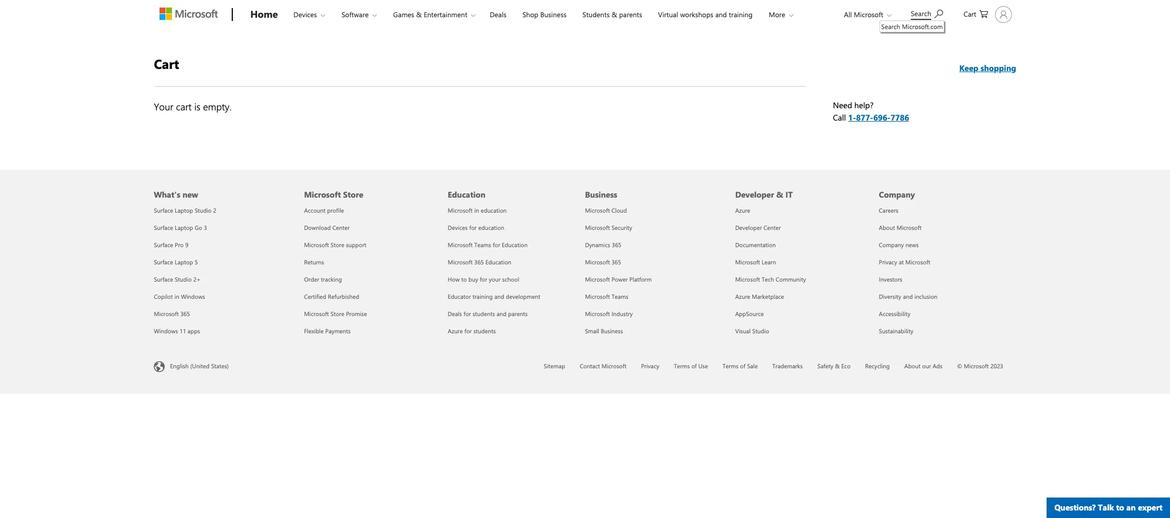 Task type: locate. For each thing, give the bounding box(es) containing it.
& left 'eco'
[[835, 362, 840, 370]]

business up microsoft cloud
[[585, 189, 618, 200]]

0 horizontal spatial center
[[333, 224, 350, 232]]

apps
[[188, 327, 200, 335]]

4 surface from the top
[[154, 258, 173, 266]]

0 horizontal spatial privacy
[[641, 362, 660, 370]]

for down deals for students and parents link
[[465, 327, 472, 335]]

0 vertical spatial azure
[[736, 207, 751, 215]]

privacy for privacy at microsoft
[[879, 258, 898, 266]]

1 horizontal spatial privacy
[[879, 258, 898, 266]]

our
[[923, 362, 931, 370]]

microsoft.com
[[902, 22, 943, 31]]

education
[[448, 189, 486, 200], [502, 241, 528, 249], [486, 258, 512, 266]]

microsoft up dynamics on the top of page
[[585, 224, 610, 232]]

center down the profile at the left top of the page
[[333, 224, 350, 232]]

0 vertical spatial training
[[729, 10, 753, 19]]

0 horizontal spatial microsoft 365 link
[[154, 310, 190, 318]]

center
[[333, 224, 350, 232], [764, 224, 781, 232]]

1 vertical spatial search
[[882, 22, 901, 31]]

None search field
[[880, 2, 954, 32]]

search up microsoft.com
[[911, 9, 932, 18]]

deals inside footer resource links element
[[448, 310, 462, 318]]

all microsoft
[[844, 10, 884, 19]]

surface for surface studio 2+
[[154, 276, 173, 284]]

sitemap link
[[544, 362, 565, 370]]

shop business link
[[518, 1, 572, 26]]

1 vertical spatial store
[[331, 241, 345, 249]]

0 vertical spatial cart
[[964, 9, 977, 18]]

0 horizontal spatial windows
[[154, 327, 178, 335]]

1 vertical spatial parents
[[508, 310, 528, 318]]

(united
[[190, 362, 210, 370]]

1 center from the left
[[333, 224, 350, 232]]

1 terms from the left
[[674, 362, 690, 370]]

developer inside heading
[[736, 189, 775, 200]]

3 laptop from the top
[[175, 258, 193, 266]]

developer down azure link
[[736, 224, 762, 232]]

sitemap
[[544, 362, 565, 370]]

games & entertainment button
[[384, 1, 484, 28]]

microsoft up account profile link on the top left of the page
[[304, 189, 341, 200]]

2 horizontal spatial studio
[[753, 327, 770, 335]]

devices down microsoft in education
[[448, 224, 468, 232]]

parents right students
[[619, 10, 642, 19]]

company for company news
[[879, 241, 904, 249]]

contact microsoft
[[580, 362, 627, 370]]

terms left use
[[674, 362, 690, 370]]

1-877-696-7786 link
[[849, 112, 910, 123]]

keep shopping link
[[960, 63, 1017, 73]]

developer for developer & it
[[736, 189, 775, 200]]

2 vertical spatial education
[[486, 258, 512, 266]]

developer & it
[[736, 189, 793, 200]]

to inside footer resource links element
[[462, 276, 467, 284]]

0 vertical spatial parents
[[619, 10, 642, 19]]

safety & eco link
[[818, 362, 851, 370]]

2 laptop from the top
[[175, 224, 193, 232]]

contact
[[580, 362, 600, 370]]

students for azure
[[474, 327, 496, 335]]

search
[[911, 9, 932, 18], [882, 22, 901, 31]]

& inside heading
[[777, 189, 784, 200]]

deals for deals for students and parents
[[448, 310, 462, 318]]

for down microsoft in education
[[470, 224, 477, 232]]

1 vertical spatial cart
[[154, 55, 179, 72]]

1 vertical spatial teams
[[612, 293, 629, 301]]

ads
[[933, 362, 943, 370]]

azure for azure link
[[736, 207, 751, 215]]

search microsoft.com tooltip
[[880, 20, 945, 32]]

microsoft teams link
[[585, 293, 629, 301]]

0 vertical spatial privacy
[[879, 258, 898, 266]]

microsoft down "microsoft learn"
[[736, 276, 760, 284]]

terms left sale
[[723, 362, 739, 370]]

teams up the microsoft 365 education 'link'
[[475, 241, 491, 249]]

2 terms from the left
[[723, 362, 739, 370]]

company news
[[879, 241, 919, 249]]

& right games
[[416, 10, 422, 19]]

1 vertical spatial education
[[479, 224, 505, 232]]

documentation
[[736, 241, 776, 249]]

education up microsoft in education link
[[448, 189, 486, 200]]

0 horizontal spatial studio
[[175, 276, 192, 284]]

1 horizontal spatial training
[[729, 10, 753, 19]]

certified refurbished link
[[304, 293, 359, 301]]

1 horizontal spatial about
[[905, 362, 921, 370]]

0 horizontal spatial cart
[[154, 55, 179, 72]]

account profile link
[[304, 207, 344, 215]]

windows down 2+
[[181, 293, 205, 301]]

about down careers link
[[879, 224, 895, 232]]

microsoft down documentation link
[[736, 258, 760, 266]]

microsoft down dynamics on the top of page
[[585, 258, 610, 266]]

surface down what's
[[154, 207, 173, 215]]

0 horizontal spatial in
[[175, 293, 179, 301]]

careers link
[[879, 207, 899, 215]]

students down deals for students and parents
[[474, 327, 496, 335]]

2 surface from the top
[[154, 224, 173, 232]]

about inside footer resource links element
[[879, 224, 895, 232]]

and
[[716, 10, 727, 19], [495, 293, 504, 301], [903, 293, 913, 301], [497, 310, 507, 318]]

windows 11 apps link
[[154, 327, 200, 335]]

for up azure for students on the bottom left of the page
[[464, 310, 471, 318]]

payments
[[325, 327, 351, 335]]

center for developer
[[764, 224, 781, 232]]

for right buy
[[480, 276, 487, 284]]

1 horizontal spatial cart
[[964, 9, 977, 18]]

students
[[473, 310, 495, 318], [474, 327, 496, 335]]

business right shop
[[541, 10, 567, 19]]

1 horizontal spatial of
[[740, 362, 746, 370]]

microsoft 365 up windows 11 apps
[[154, 310, 190, 318]]

365 up 11 at the left
[[180, 310, 190, 318]]

microsoft image
[[159, 8, 218, 20]]

microsoft down copilot
[[154, 310, 179, 318]]

training down how to buy for your school link
[[473, 293, 493, 301]]

0 vertical spatial microsoft 365 link
[[585, 258, 621, 266]]

0 vertical spatial business
[[541, 10, 567, 19]]

laptop left the 5
[[175, 258, 193, 266]]

terms for terms of sale
[[723, 362, 739, 370]]

1 horizontal spatial teams
[[612, 293, 629, 301]]

microsoft up how
[[448, 258, 473, 266]]

& for games
[[416, 10, 422, 19]]

use
[[699, 362, 708, 370]]

studio for surface studio 2+
[[175, 276, 192, 284]]

2 of from the left
[[740, 362, 746, 370]]

0 vertical spatial education
[[448, 189, 486, 200]]

more button
[[760, 1, 802, 28]]

virtual
[[658, 10, 679, 19]]

students & parents link
[[578, 1, 647, 26]]

surface studio 2+ link
[[154, 276, 201, 284]]

0 horizontal spatial teams
[[475, 241, 491, 249]]

microsoft right ©
[[964, 362, 989, 370]]

1 vertical spatial privacy
[[641, 362, 660, 370]]

center up documentation link
[[764, 224, 781, 232]]

empty.
[[203, 100, 232, 113]]

0 vertical spatial developer
[[736, 189, 775, 200]]

cart
[[964, 9, 977, 18], [154, 55, 179, 72]]

business for shop
[[541, 10, 567, 19]]

to
[[462, 276, 467, 284], [1117, 503, 1125, 513]]

privacy link
[[641, 362, 660, 370]]

& for safety
[[835, 362, 840, 370]]

0 vertical spatial education
[[481, 207, 507, 215]]

teams down power
[[612, 293, 629, 301]]

business inside heading
[[585, 189, 618, 200]]

5 surface from the top
[[154, 276, 173, 284]]

0 horizontal spatial of
[[692, 362, 697, 370]]

azure
[[736, 207, 751, 215], [736, 293, 751, 301], [448, 327, 463, 335]]

flexible payments
[[304, 327, 351, 335]]

1 vertical spatial education
[[502, 241, 528, 249]]

teams
[[475, 241, 491, 249], [612, 293, 629, 301]]

surface laptop go 3
[[154, 224, 207, 232]]

students & parents
[[583, 10, 642, 19]]

1 horizontal spatial search
[[911, 9, 932, 18]]

0 horizontal spatial devices
[[294, 10, 317, 19]]

surface
[[154, 207, 173, 215], [154, 224, 173, 232], [154, 241, 173, 249], [154, 258, 173, 266], [154, 276, 173, 284]]

1 laptop from the top
[[175, 207, 193, 215]]

1 company from the top
[[879, 189, 915, 200]]

company up the careers
[[879, 189, 915, 200]]

educator training and development
[[448, 293, 541, 301]]

0 vertical spatial windows
[[181, 293, 205, 301]]

& for developer
[[777, 189, 784, 200]]

365 down security
[[612, 241, 622, 249]]

1 horizontal spatial terms
[[723, 362, 739, 370]]

1 developer from the top
[[736, 189, 775, 200]]

9
[[185, 241, 189, 249]]

microsoft cloud
[[585, 207, 627, 215]]

surface left pro
[[154, 241, 173, 249]]

shop business
[[523, 10, 567, 19]]

laptop for go
[[175, 224, 193, 232]]

privacy at microsoft
[[879, 258, 931, 266]]

& inside dropdown button
[[416, 10, 422, 19]]

laptop down 'new'
[[175, 207, 193, 215]]

studio right visual
[[753, 327, 770, 335]]

tech
[[762, 276, 774, 284]]

parents down development
[[508, 310, 528, 318]]

2 vertical spatial store
[[331, 310, 345, 318]]

business down microsoft industry link
[[601, 327, 623, 335]]

training left more
[[729, 10, 753, 19]]

microsoft teams for education link
[[448, 241, 528, 249]]

studio left 2
[[195, 207, 212, 215]]

studio
[[195, 207, 212, 215], [175, 276, 192, 284], [753, 327, 770, 335]]

microsoft up microsoft industry at the bottom of page
[[585, 293, 610, 301]]

education
[[481, 207, 507, 215], [479, 224, 505, 232]]

deals left shop
[[490, 10, 507, 19]]

1 horizontal spatial in
[[475, 207, 479, 215]]

about left our
[[905, 362, 921, 370]]

education up devices for education link
[[481, 207, 507, 215]]

to left an
[[1117, 503, 1125, 513]]

0 vertical spatial store
[[343, 189, 363, 200]]

0 horizontal spatial terms
[[674, 362, 690, 370]]

go
[[195, 224, 202, 232]]

2 vertical spatial laptop
[[175, 258, 193, 266]]

company heading
[[879, 170, 1010, 202]]

microsoft 365 link up windows 11 apps
[[154, 310, 190, 318]]

education up the microsoft teams for education
[[479, 224, 505, 232]]

english (united states)
[[170, 362, 229, 370]]

in up devices for education link
[[475, 207, 479, 215]]

privacy left terms of use
[[641, 362, 660, 370]]

of left sale
[[740, 362, 746, 370]]

terms
[[674, 362, 690, 370], [723, 362, 739, 370]]

and right diversity
[[903, 293, 913, 301]]

devices right home
[[294, 10, 317, 19]]

1 vertical spatial developer
[[736, 224, 762, 232]]

365
[[612, 241, 622, 249], [475, 258, 484, 266], [612, 258, 621, 266], [180, 310, 190, 318]]

surface up copilot
[[154, 276, 173, 284]]

1 horizontal spatial center
[[764, 224, 781, 232]]

how to buy for your school
[[448, 276, 519, 284]]

diversity
[[879, 293, 902, 301]]

surface laptop studio 2
[[154, 207, 216, 215]]

store up payments
[[331, 310, 345, 318]]

1 vertical spatial company
[[879, 241, 904, 249]]

1 horizontal spatial studio
[[195, 207, 212, 215]]

surface laptop go 3 link
[[154, 224, 207, 232]]

1 horizontal spatial microsoft 365 link
[[585, 258, 621, 266]]

1 horizontal spatial devices
[[448, 224, 468, 232]]

developer up azure link
[[736, 189, 775, 200]]

account profile
[[304, 207, 344, 215]]

educator
[[448, 293, 471, 301]]

0 horizontal spatial microsoft 365
[[154, 310, 190, 318]]

1 vertical spatial to
[[1117, 503, 1125, 513]]

company down about microsoft link
[[879, 241, 904, 249]]

diversity and inclusion
[[879, 293, 938, 301]]

0 vertical spatial to
[[462, 276, 467, 284]]

and down your
[[495, 293, 504, 301]]

0 vertical spatial in
[[475, 207, 479, 215]]

& for students
[[612, 10, 617, 19]]

devices inside dropdown button
[[294, 10, 317, 19]]

1 vertical spatial training
[[473, 293, 493, 301]]

1 vertical spatial business
[[585, 189, 618, 200]]

footer resource links element
[[95, 170, 1075, 345]]

0 vertical spatial laptop
[[175, 207, 193, 215]]

to left buy
[[462, 276, 467, 284]]

shop
[[523, 10, 539, 19]]

1 vertical spatial studio
[[175, 276, 192, 284]]

of for sale
[[740, 362, 746, 370]]

privacy inside footer resource links element
[[879, 258, 898, 266]]

0 horizontal spatial about
[[879, 224, 895, 232]]

store left "support"
[[331, 241, 345, 249]]

2 developer from the top
[[736, 224, 762, 232]]

refurbished
[[328, 293, 359, 301]]

store for microsoft store promise
[[331, 310, 345, 318]]

microsoft up microsoft security
[[585, 207, 610, 215]]

devices inside footer resource links element
[[448, 224, 468, 232]]

company inside heading
[[879, 189, 915, 200]]

& right students
[[612, 10, 617, 19]]

store up the profile at the left top of the page
[[343, 189, 363, 200]]

1 of from the left
[[692, 362, 697, 370]]

1 vertical spatial laptop
[[175, 224, 193, 232]]

0 horizontal spatial to
[[462, 276, 467, 284]]

877-
[[857, 112, 874, 123]]

laptop for studio
[[175, 207, 193, 215]]

1 horizontal spatial to
[[1117, 503, 1125, 513]]

365 up microsoft power platform on the bottom of page
[[612, 258, 621, 266]]

1 vertical spatial about
[[905, 362, 921, 370]]

2 vertical spatial azure
[[448, 327, 463, 335]]

studio left 2+
[[175, 276, 192, 284]]

in right copilot
[[175, 293, 179, 301]]

for for azure
[[465, 327, 472, 335]]

of left use
[[692, 362, 697, 370]]

laptop left go
[[175, 224, 193, 232]]

microsoft 365
[[585, 258, 621, 266], [154, 310, 190, 318]]

surface down surface pro 9 "link"
[[154, 258, 173, 266]]

microsoft 365 education
[[448, 258, 512, 266]]

0 vertical spatial devices
[[294, 10, 317, 19]]

microsoft right at
[[906, 258, 931, 266]]

0 horizontal spatial parents
[[508, 310, 528, 318]]

azure up developer center link
[[736, 207, 751, 215]]

azure for azure marketplace
[[736, 293, 751, 301]]

microsoft industry link
[[585, 310, 633, 318]]

about for about our ads
[[905, 362, 921, 370]]

sustainability
[[879, 327, 914, 335]]

educator training and development link
[[448, 293, 541, 301]]

surface up surface pro 9
[[154, 224, 173, 232]]

microsoft right all
[[854, 10, 884, 19]]

keep
[[960, 63, 979, 73]]

laptop
[[175, 207, 193, 215], [175, 224, 193, 232], [175, 258, 193, 266]]

education up school
[[502, 241, 528, 249]]

0 vertical spatial about
[[879, 224, 895, 232]]

0 vertical spatial deals
[[490, 10, 507, 19]]

azure up appsource link
[[736, 293, 751, 301]]

1 vertical spatial deals
[[448, 310, 462, 318]]

3 surface from the top
[[154, 241, 173, 249]]

in
[[475, 207, 479, 215], [175, 293, 179, 301]]

2 company from the top
[[879, 241, 904, 249]]

surface for surface laptop 5
[[154, 258, 173, 266]]

search down the all microsoft
[[882, 22, 901, 31]]

2 vertical spatial business
[[601, 327, 623, 335]]

training
[[729, 10, 753, 19], [473, 293, 493, 301]]

microsoft 365 link down the dynamics 365 link
[[585, 258, 621, 266]]

questions?
[[1055, 503, 1096, 513]]

deals
[[490, 10, 507, 19], [448, 310, 462, 318]]

privacy left at
[[879, 258, 898, 266]]

and right workshops on the top right
[[716, 10, 727, 19]]

deals down educator
[[448, 310, 462, 318]]

0 vertical spatial students
[[473, 310, 495, 318]]

and down educator training and development
[[497, 310, 507, 318]]

microsoft store support
[[304, 241, 367, 249]]

0 vertical spatial company
[[879, 189, 915, 200]]

store inside heading
[[343, 189, 363, 200]]

1 vertical spatial devices
[[448, 224, 468, 232]]

0 vertical spatial teams
[[475, 241, 491, 249]]

2 center from the left
[[764, 224, 781, 232]]

1 vertical spatial students
[[474, 327, 496, 335]]

education inside heading
[[448, 189, 486, 200]]

& left "it"
[[777, 189, 784, 200]]

0 horizontal spatial training
[[473, 293, 493, 301]]

2 vertical spatial studio
[[753, 327, 770, 335]]

microsoft down certified
[[304, 310, 329, 318]]

terms for terms of use
[[674, 362, 690, 370]]

power
[[612, 276, 628, 284]]

for for devices
[[470, 224, 477, 232]]

profile
[[327, 207, 344, 215]]

1 vertical spatial azure
[[736, 293, 751, 301]]

education up your
[[486, 258, 512, 266]]

1 vertical spatial microsoft 365 link
[[154, 310, 190, 318]]

1 horizontal spatial parents
[[619, 10, 642, 19]]

1 horizontal spatial deals
[[490, 10, 507, 19]]

windows left 11 at the left
[[154, 327, 178, 335]]

1 surface from the top
[[154, 207, 173, 215]]

azure down educator
[[448, 327, 463, 335]]

1 horizontal spatial microsoft 365
[[585, 258, 621, 266]]

1 vertical spatial in
[[175, 293, 179, 301]]

0 horizontal spatial deals
[[448, 310, 462, 318]]

microsoft 365 down the dynamics 365 link
[[585, 258, 621, 266]]

education for devices for education
[[479, 224, 505, 232]]

students down educator training and development link
[[473, 310, 495, 318]]



Task type: vqa. For each thing, say whether or not it's contained in the screenshot.


Task type: describe. For each thing, give the bounding box(es) containing it.
careers
[[879, 207, 899, 215]]

about for about microsoft
[[879, 224, 895, 232]]

devices for devices for education
[[448, 224, 468, 232]]

in for education
[[475, 207, 479, 215]]

tracking
[[321, 276, 342, 284]]

students for deals
[[473, 310, 495, 318]]

devices for education link
[[448, 224, 505, 232]]

appsource
[[736, 310, 764, 318]]

surface laptop 5
[[154, 258, 198, 266]]

azure for azure for students
[[448, 327, 463, 335]]

copilot in windows
[[154, 293, 205, 301]]

teams for microsoft teams
[[612, 293, 629, 301]]

1 vertical spatial microsoft 365
[[154, 310, 190, 318]]

visual
[[736, 327, 751, 335]]

developer center
[[736, 224, 781, 232]]

365 up how to buy for your school
[[475, 258, 484, 266]]

microsoft inside heading
[[304, 189, 341, 200]]

developer & it heading
[[736, 170, 866, 202]]

school
[[502, 276, 519, 284]]

accessibility link
[[879, 310, 911, 318]]

teams for microsoft teams for education
[[475, 241, 491, 249]]

trademarks link
[[773, 362, 803, 370]]

states)
[[211, 362, 229, 370]]

microsoft in education link
[[448, 207, 507, 215]]

microsoft store heading
[[304, 170, 435, 202]]

microsoft security
[[585, 224, 633, 232]]

what's new
[[154, 189, 198, 200]]

order tracking link
[[304, 276, 342, 284]]

parents inside footer resource links element
[[508, 310, 528, 318]]

surface pro 9 link
[[154, 241, 189, 249]]

business heading
[[585, 170, 723, 202]]

microsoft up microsoft teams link on the bottom
[[585, 276, 610, 284]]

what's
[[154, 189, 180, 200]]

2+
[[193, 276, 201, 284]]

laptop for 5
[[175, 258, 193, 266]]

microsoft down download
[[304, 241, 329, 249]]

2023
[[991, 362, 1004, 370]]

deals link
[[485, 1, 512, 26]]

deals for deals
[[490, 10, 507, 19]]

microsoft power platform
[[585, 276, 652, 284]]

microsoft up devices for education link
[[448, 207, 473, 215]]

is
[[194, 100, 201, 113]]

microsoft up small at bottom
[[585, 310, 610, 318]]

platform
[[630, 276, 652, 284]]

education for microsoft in education
[[481, 207, 507, 215]]

devices button
[[284, 1, 334, 28]]

to inside popup button
[[1117, 503, 1125, 513]]

learn
[[762, 258, 776, 266]]

developer center link
[[736, 224, 781, 232]]

industry
[[612, 310, 633, 318]]

0 horizontal spatial search
[[882, 22, 901, 31]]

documentation link
[[736, 241, 776, 249]]

cart link
[[964, 1, 989, 26]]

dynamics
[[585, 241, 611, 249]]

workshops
[[680, 10, 714, 19]]

azure for students
[[448, 327, 496, 335]]

center for microsoft
[[333, 224, 350, 232]]

all
[[844, 10, 852, 19]]

dynamics 365
[[585, 241, 622, 249]]

studio for visual studio
[[753, 327, 770, 335]]

none search field containing search
[[880, 2, 954, 32]]

home link
[[245, 1, 283, 30]]

developer for developer center
[[736, 224, 762, 232]]

microsoft industry
[[585, 310, 633, 318]]

training inside footer resource links element
[[473, 293, 493, 301]]

community
[[776, 276, 806, 284]]

for up the microsoft 365 education 'link'
[[493, 241, 500, 249]]

account
[[304, 207, 326, 215]]

surface for surface laptop go 3
[[154, 224, 173, 232]]

returns
[[304, 258, 324, 266]]

surface studio 2+
[[154, 276, 201, 284]]

surface laptop 5 link
[[154, 258, 198, 266]]

store for microsoft store support
[[331, 241, 345, 249]]

virtual workshops and training
[[658, 10, 753, 19]]

surface pro 9
[[154, 241, 189, 249]]

microsoft right contact
[[602, 362, 627, 370]]

dynamics 365 link
[[585, 241, 622, 249]]

contact microsoft link
[[580, 362, 627, 370]]

all microsoft button
[[836, 1, 897, 28]]

how to buy for your school link
[[448, 276, 519, 284]]

company for company
[[879, 189, 915, 200]]

surface for surface pro 9
[[154, 241, 173, 249]]

store for microsoft store
[[343, 189, 363, 200]]

small
[[585, 327, 599, 335]]

0 vertical spatial microsoft 365
[[585, 258, 621, 266]]

english
[[170, 362, 189, 370]]

microsoft inside dropdown button
[[854, 10, 884, 19]]

©
[[958, 362, 963, 370]]

download
[[304, 224, 331, 232]]

visual studio link
[[736, 327, 770, 335]]

microsoft down devices for education link
[[448, 241, 473, 249]]

microsoft teams for education
[[448, 241, 528, 249]]

0 vertical spatial search
[[911, 9, 932, 18]]

11
[[180, 327, 186, 335]]

microsoft cloud link
[[585, 207, 627, 215]]

in for windows
[[175, 293, 179, 301]]

about our ads link
[[905, 362, 943, 370]]

education heading
[[448, 170, 579, 202]]

1 vertical spatial windows
[[154, 327, 178, 335]]

0 vertical spatial studio
[[195, 207, 212, 215]]

business for small
[[601, 327, 623, 335]]

order tracking
[[304, 276, 342, 284]]

company news link
[[879, 241, 919, 249]]

terms of use link
[[674, 362, 708, 370]]

safety
[[818, 362, 834, 370]]

flexible payments link
[[304, 327, 351, 335]]

azure link
[[736, 207, 751, 215]]

buy
[[469, 276, 478, 284]]

surface for surface laptop studio 2
[[154, 207, 173, 215]]

shopping
[[981, 63, 1017, 73]]

copilot
[[154, 293, 173, 301]]

development
[[506, 293, 541, 301]]

recycling link
[[866, 362, 890, 370]]

recycling
[[866, 362, 890, 370]]

of for use
[[692, 362, 697, 370]]

1 horizontal spatial windows
[[181, 293, 205, 301]]

microsoft teams
[[585, 293, 629, 301]]

investors
[[879, 276, 903, 284]]

what's new heading
[[154, 170, 291, 202]]

microsoft up news
[[897, 224, 922, 232]]

azure marketplace link
[[736, 293, 784, 301]]

deals for students and parents link
[[448, 310, 528, 318]]

small business
[[585, 327, 623, 335]]

for for deals
[[464, 310, 471, 318]]

support
[[346, 241, 367, 249]]

sale
[[747, 362, 758, 370]]

696-
[[874, 112, 891, 123]]

inclusion
[[915, 293, 938, 301]]

sustainability link
[[879, 327, 914, 335]]

deals for students and parents
[[448, 310, 528, 318]]

devices for devices
[[294, 10, 317, 19]]

at
[[899, 258, 904, 266]]

talk
[[1099, 503, 1114, 513]]

© microsoft 2023
[[958, 362, 1004, 370]]

privacy for the privacy link
[[641, 362, 660, 370]]

surface laptop studio 2 link
[[154, 207, 216, 215]]



